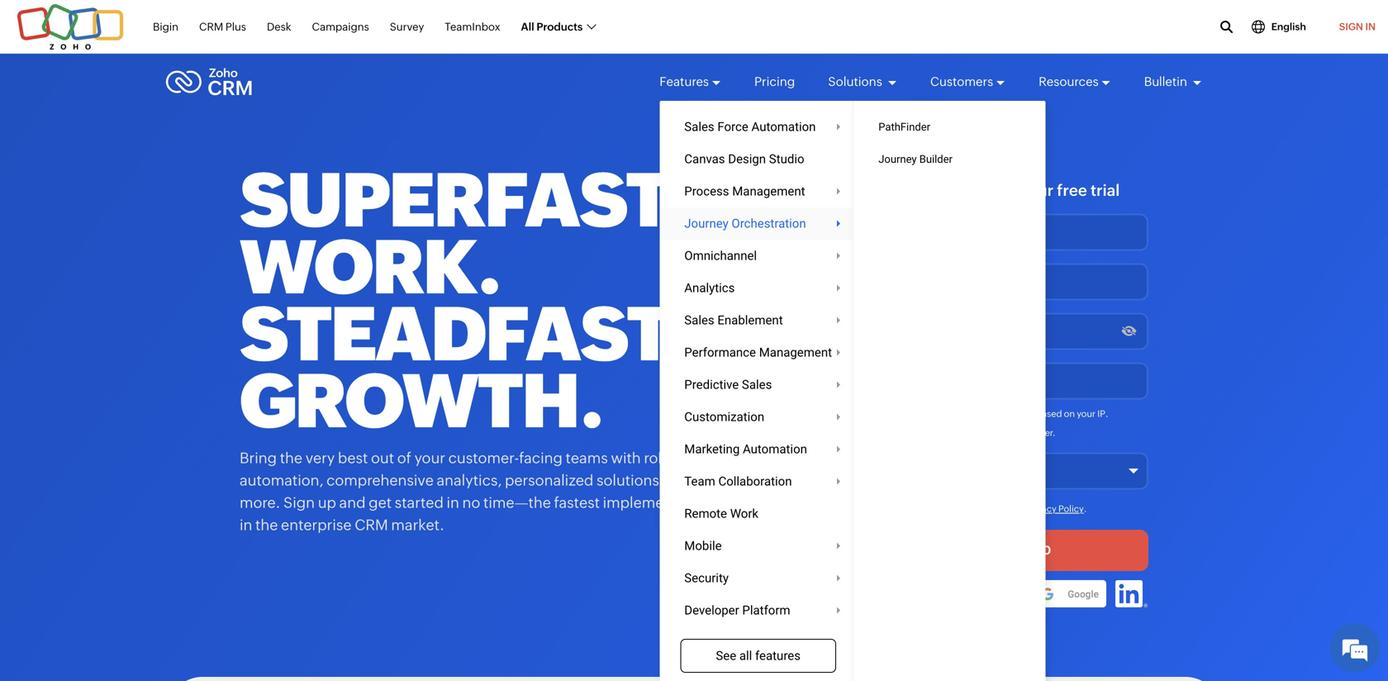 Task type: locate. For each thing, give the bounding box(es) containing it.
0 horizontal spatial your
[[415, 450, 445, 467]]

sales down performance management link
[[742, 377, 772, 392]]

automation down customization link
[[743, 442, 807, 456]]

and right the up
[[339, 494, 366, 511]]

builder
[[920, 153, 953, 165]]

0 vertical spatial with
[[984, 181, 1017, 199]]

1 vertical spatial started
[[395, 494, 444, 511]]

crm down get
[[355, 517, 388, 534]]

0 horizontal spatial with
[[611, 450, 641, 467]]

customer-
[[449, 450, 519, 467]]

management
[[733, 184, 806, 198], [759, 345, 832, 360]]

with up solutions,
[[611, 450, 641, 467]]

your
[[1020, 181, 1054, 199], [1077, 409, 1096, 419], [415, 450, 445, 467]]

None submit
[[868, 530, 1149, 571]]

process management
[[685, 184, 806, 198]]

campaigns
[[312, 20, 369, 33]]

. right 'privacy'
[[1084, 504, 1087, 514]]

0 vertical spatial sales
[[685, 119, 715, 134]]

up
[[318, 494, 336, 511]]

1 vertical spatial with
[[611, 450, 641, 467]]

sales up canvas
[[685, 119, 715, 134]]

solutions,
[[597, 472, 664, 489]]

the down more.
[[255, 517, 278, 534]]

marketing automation link
[[660, 433, 857, 465]]

plus
[[226, 20, 246, 33]]

bigin
[[153, 20, 179, 33]]

implementation
[[603, 494, 713, 511]]

0 vertical spatial .
[[1106, 409, 1109, 419]]

your right of
[[415, 450, 445, 467]]

0 vertical spatial started
[[927, 181, 980, 199]]

enablement
[[718, 313, 783, 327]]

started
[[927, 181, 980, 199], [395, 494, 444, 511]]

out
[[371, 450, 394, 467]]

sales force automation link
[[660, 111, 857, 143]]

team collaboration link
[[660, 465, 857, 498]]

marketing
[[685, 442, 740, 456]]

in
[[1366, 21, 1376, 32]]

see
[[716, 648, 737, 663]]

pricing link
[[755, 60, 795, 104]]

sales down analytics
[[685, 313, 715, 327]]

management for process management
[[733, 184, 806, 198]]

developer platform link
[[660, 594, 857, 627]]

team collaboration
[[685, 474, 792, 489]]

2 vertical spatial your
[[415, 450, 445, 467]]

pathfinder link
[[854, 111, 1046, 143]]

0 vertical spatial journey
[[879, 153, 917, 165]]

enterprise
[[281, 517, 352, 534]]

1 horizontal spatial the
[[280, 450, 303, 467]]

1 vertical spatial and
[[339, 494, 366, 511]]

very
[[306, 450, 335, 467]]

privacy policy .
[[1026, 504, 1087, 514]]

1 vertical spatial sales
[[685, 313, 715, 327]]

. right on
[[1106, 409, 1109, 419]]

1 vertical spatial journey
[[685, 216, 729, 231]]

0 horizontal spatial .
[[1084, 504, 1087, 514]]

features
[[756, 648, 801, 663]]

no
[[463, 494, 481, 511]]

1 horizontal spatial with
[[984, 181, 1017, 199]]

sign
[[1340, 21, 1364, 32]]

journey for journey orchestration
[[685, 216, 729, 231]]

0 vertical spatial your
[[1020, 181, 1054, 199]]

1 vertical spatial your
[[1077, 409, 1096, 419]]

performance management
[[685, 345, 832, 360]]

in
[[447, 494, 460, 511], [240, 517, 252, 534]]

all
[[740, 648, 752, 663]]

0 vertical spatial management
[[733, 184, 806, 198]]

automation
[[752, 119, 816, 134], [743, 442, 807, 456]]

steadfast
[[240, 291, 671, 377]]

started up market.
[[395, 494, 444, 511]]

sales enablement
[[685, 313, 783, 327]]

started down journey builder link
[[927, 181, 980, 199]]

pricing
[[755, 74, 795, 89]]

0 horizontal spatial started
[[395, 494, 444, 511]]

market.
[[391, 517, 445, 534]]

0 horizontal spatial journey
[[685, 216, 729, 231]]

mobile
[[685, 539, 722, 553]]

crm left plus
[[199, 20, 223, 33]]

developer platform
[[685, 603, 791, 617]]

analytics
[[685, 281, 735, 295]]

bring
[[240, 450, 277, 467]]

1 vertical spatial management
[[759, 345, 832, 360]]

all products
[[521, 20, 583, 33]]

canvas design studio
[[685, 152, 805, 166]]

your left free
[[1020, 181, 1054, 199]]

your left ip
[[1077, 409, 1096, 419]]

journey builder
[[879, 153, 953, 165]]

1 horizontal spatial your
[[1020, 181, 1054, 199]]

features link
[[660, 60, 722, 104]]

process management link
[[660, 175, 857, 207]]

0 horizontal spatial the
[[255, 517, 278, 534]]

customization
[[685, 410, 765, 424]]

1 horizontal spatial crm
[[355, 517, 388, 534]]

products
[[537, 20, 583, 33]]

journey
[[879, 153, 917, 165], [685, 216, 729, 231]]

journey orchestration
[[685, 216, 806, 231]]

2 vertical spatial sales
[[742, 377, 772, 392]]

management up "orchestration"
[[733, 184, 806, 198]]

get
[[369, 494, 392, 511]]

1 horizontal spatial and
[[667, 472, 693, 489]]

sales for sales enablement
[[685, 313, 715, 327]]

journey down process
[[685, 216, 729, 231]]

more.
[[240, 494, 281, 511]]

crm
[[199, 20, 223, 33], [355, 517, 388, 534]]

in left the no
[[447, 494, 460, 511]]

in down more.
[[240, 517, 252, 534]]

1 vertical spatial .
[[1084, 504, 1087, 514]]

data
[[1006, 428, 1024, 438]]

0 vertical spatial crm
[[199, 20, 223, 33]]

sign
[[284, 494, 315, 511]]

predictive sales link
[[660, 369, 857, 401]]

the
[[280, 450, 303, 467], [255, 517, 278, 534]]

get
[[897, 181, 923, 199]]

superfast
[[240, 157, 670, 243]]

management down sales enablement link
[[759, 345, 832, 360]]

automation up 'studio'
[[752, 119, 816, 134]]

work.
[[240, 224, 501, 310]]

1 vertical spatial crm
[[355, 517, 388, 534]]

zoho crm logo image
[[165, 64, 253, 100]]

journey down pathfinder
[[879, 153, 917, 165]]

1 vertical spatial the
[[255, 517, 278, 534]]

1 horizontal spatial journey
[[879, 153, 917, 165]]

and down robust
[[667, 472, 693, 489]]

1 horizontal spatial started
[[927, 181, 980, 199]]

0 horizontal spatial in
[[240, 517, 252, 534]]

desk
[[267, 20, 291, 33]]

features
[[660, 74, 709, 89]]

with down journey builder link
[[984, 181, 1017, 199]]

0 vertical spatial in
[[447, 494, 460, 511]]

the up the automation,
[[280, 450, 303, 467]]

resources link
[[1039, 60, 1111, 104]]

and
[[667, 472, 693, 489], [339, 494, 366, 511]]



Task type: describe. For each thing, give the bounding box(es) containing it.
desk link
[[267, 11, 291, 42]]

center.
[[1026, 428, 1056, 438]]

remote work
[[685, 506, 759, 521]]

0 horizontal spatial crm
[[199, 20, 223, 33]]

customization link
[[660, 401, 857, 433]]

survey link
[[390, 11, 424, 42]]

best
[[338, 450, 368, 467]]

automation,
[[240, 472, 324, 489]]

facing
[[519, 450, 563, 467]]

resources
[[1039, 74, 1099, 89]]

journey for journey builder
[[879, 153, 917, 165]]

sales for sales force automation
[[685, 119, 715, 134]]

crm inside superfast work. steadfast growth. bring the very best out of your customer-facing teams with robust automation, comprehensive analytics, personalized solutions, and more. sign up and get started in no time—the fastest implementation in the enterprise crm market.
[[355, 517, 388, 534]]

orchestration
[[732, 216, 806, 231]]

started inside superfast work. steadfast growth. bring the very best out of your customer-facing teams with robust automation, comprehensive analytics, personalized solutions, and more. sign up and get started in no time—the fastest implementation in the enterprise crm market.
[[395, 494, 444, 511]]

1 horizontal spatial .
[[1106, 409, 1109, 419]]

growth.
[[240, 358, 603, 444]]

management for performance management
[[759, 345, 832, 360]]

campaigns link
[[312, 11, 369, 42]]

privacy
[[1026, 504, 1057, 514]]

based
[[1037, 409, 1063, 419]]

fastest
[[554, 494, 600, 511]]

all
[[521, 20, 534, 33]]

security
[[685, 571, 729, 585]]

process
[[685, 184, 729, 198]]

team
[[685, 474, 716, 489]]

personalized
[[505, 472, 594, 489]]

sign in
[[1340, 21, 1376, 32]]

survey
[[390, 20, 424, 33]]

1 vertical spatial automation
[[743, 442, 807, 456]]

sign in link
[[1327, 11, 1389, 43]]

analytics link
[[660, 272, 857, 304]]

0 vertical spatial automation
[[752, 119, 816, 134]]

solutions
[[828, 74, 885, 89]]

your inside superfast work. steadfast growth. bring the very best out of your customer-facing teams with robust automation, comprehensive analytics, personalized solutions, and more. sign up and get started in no time—the fastest implementation in the enterprise crm market.
[[415, 450, 445, 467]]

design
[[728, 152, 766, 166]]

1 horizontal spatial in
[[447, 494, 460, 511]]

time—the
[[484, 494, 551, 511]]

policy
[[1059, 504, 1084, 514]]

bulletin
[[1145, 74, 1190, 89]]

studio
[[769, 152, 805, 166]]

1 vertical spatial in
[[240, 517, 252, 534]]

sales inside "link"
[[742, 377, 772, 392]]

analytics,
[[437, 472, 502, 489]]

security link
[[660, 562, 857, 594]]

remote
[[685, 506, 727, 521]]

bigin link
[[153, 11, 179, 42]]

teaminbox link
[[445, 11, 501, 42]]

performance management link
[[660, 336, 857, 369]]

all products link
[[521, 11, 595, 42]]

force
[[718, 119, 749, 134]]

collaboration
[[719, 474, 792, 489]]

based on your ip .
[[1037, 409, 1109, 419]]

comprehensive
[[327, 472, 434, 489]]

predictive
[[685, 377, 739, 392]]

english
[[1272, 21, 1307, 32]]

bulletin link
[[1145, 60, 1203, 104]]

remote work link
[[660, 498, 857, 530]]

with inside superfast work. steadfast growth. bring the very best out of your customer-facing teams with robust automation, comprehensive analytics, personalized solutions, and more. sign up and get started in no time—the fastest implementation in the enterprise crm market.
[[611, 450, 641, 467]]

sales force automation
[[685, 119, 816, 134]]

mobile link
[[660, 530, 857, 562]]

2 horizontal spatial your
[[1077, 409, 1096, 419]]

performance
[[685, 345, 756, 360]]

see all features
[[716, 648, 801, 663]]

marketing automation
[[685, 442, 807, 456]]

journey builder link
[[854, 143, 1046, 175]]

superfast work. steadfast growth. bring the very best out of your customer-facing teams with robust automation, comprehensive analytics, personalized solutions, and more. sign up and get started in no time—the fastest implementation in the enterprise crm market.
[[240, 157, 713, 534]]

developer
[[685, 603, 740, 617]]

privacy policy link
[[1026, 504, 1084, 514]]

0 vertical spatial the
[[280, 450, 303, 467]]

get started with your free trial
[[897, 181, 1120, 199]]

work
[[730, 506, 759, 521]]

canvas design studio link
[[660, 143, 857, 175]]

free
[[1057, 181, 1088, 199]]

platform
[[743, 603, 791, 617]]

trial
[[1091, 181, 1120, 199]]

0 horizontal spatial and
[[339, 494, 366, 511]]

crm plus
[[199, 20, 246, 33]]

see all features link
[[680, 639, 837, 673]]

crm plus link
[[199, 11, 246, 42]]

teaminbox
[[445, 20, 501, 33]]

omnichannel link
[[660, 240, 857, 272]]

on
[[1064, 409, 1075, 419]]

0 vertical spatial and
[[667, 472, 693, 489]]

omnichannel
[[685, 248, 757, 263]]

pathfinder
[[879, 121, 931, 133]]

canvas
[[685, 152, 725, 166]]

teams
[[566, 450, 608, 467]]

solutions link
[[828, 60, 898, 104]]

journey orchestration link
[[660, 207, 857, 240]]



Task type: vqa. For each thing, say whether or not it's contained in the screenshot.
the rightmost With
yes



